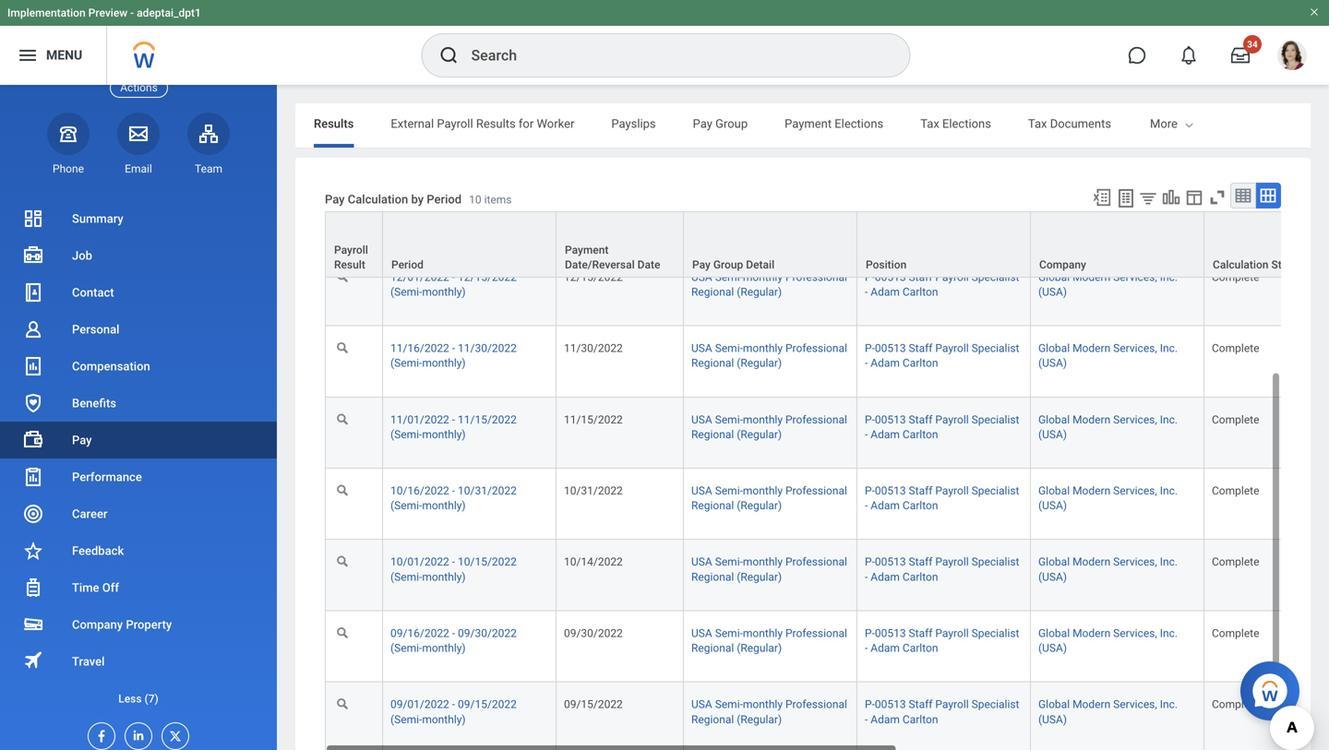 Task type: describe. For each thing, give the bounding box(es) containing it.
notifications large image
[[1180, 46, 1198, 65]]

travel link
[[0, 643, 277, 680]]

monthly for 12/15/2022
[[743, 271, 783, 284]]

time
[[72, 581, 99, 595]]

12/01/2022 - 12/15/2022 (semi-monthly) link
[[390, 267, 517, 298]]

export to worksheets image
[[1115, 187, 1137, 210]]

performance
[[72, 470, 142, 484]]

tab list containing results
[[295, 103, 1314, 148]]

10/01/2022 - 10/15/2022 (semi-monthly)
[[390, 556, 517, 584]]

10/16/2022 - 10/31/2022 (semi-monthly) link
[[390, 481, 517, 512]]

monthly for 11/30/2022
[[743, 342, 783, 355]]

8 professional from the top
[[785, 698, 847, 711]]

2 results from the left
[[476, 117, 516, 131]]

34
[[1247, 39, 1258, 50]]

1 horizontal spatial period
[[427, 192, 462, 206]]

09/16/2022
[[390, 627, 449, 640]]

modern for 11/30/2022
[[1073, 342, 1111, 355]]

inc. for 10/31/2022
[[1160, 485, 1178, 498]]

company column header
[[1031, 211, 1205, 279]]

semi- for 12/15/2022
[[715, 271, 743, 284]]

benefits image
[[22, 392, 44, 414]]

staff for 11/15/2022
[[909, 413, 933, 426]]

row containing 11/01/2022 - 11/15/2022 (semi-monthly)
[[325, 398, 1329, 469]]

10/14/2022
[[564, 556, 623, 569]]

inc. for 10/14/2022
[[1160, 556, 1178, 569]]

1 results from the left
[[314, 117, 354, 131]]

row containing 10/01/2022 - 10/15/2022 (semi-monthly)
[[325, 540, 1329, 611]]

global for 12/30/2022
[[1038, 199, 1070, 212]]

input
[[1287, 117, 1314, 131]]

linkedin image
[[126, 724, 146, 743]]

2 11/30/2022 from the left
[[564, 342, 623, 355]]

00513 for 11/30/2022
[[875, 342, 906, 355]]

- inside 10/01/2022 - 10/15/2022 (semi-monthly)
[[452, 556, 455, 569]]

implementation
[[7, 6, 86, 19]]

12/01/2022
[[390, 271, 449, 284]]

job image
[[22, 245, 44, 267]]

contact
[[72, 286, 114, 300]]

modern for 09/15/2022
[[1073, 698, 1111, 711]]

00513 for 09/30/2022
[[875, 627, 906, 640]]

items
[[484, 193, 512, 206]]

inc. for 09/15/2022
[[1160, 698, 1178, 711]]

8 usa semi-monthly professional regional (regular) link from the top
[[691, 695, 847, 726]]

usa semi-monthly professional regional (regular) link for 12/30/2022
[[691, 196, 847, 227]]

off
[[102, 581, 119, 595]]

staff for 10/14/2022
[[909, 556, 933, 569]]

usa semi-monthly professional regional (regular) link for 10/14/2022
[[691, 552, 847, 584]]

career image
[[22, 503, 44, 525]]

p-00513 staff payroll specialist - adam carlton link for 11/15/2022
[[865, 410, 1019, 441]]

email
[[125, 162, 152, 175]]

compensation link
[[0, 348, 277, 385]]

date
[[637, 259, 660, 271]]

contact link
[[0, 274, 277, 311]]

row containing 09/16/2022 - 09/30/2022 (semi-monthly)
[[325, 611, 1329, 683]]

carlton for 11/15/2022
[[903, 428, 938, 441]]

carlton for 10/14/2022
[[903, 571, 938, 584]]

(usa) for 10/31/2022
[[1038, 499, 1067, 512]]

tax for tax documents
[[1028, 117, 1047, 131]]

less (7)
[[118, 693, 159, 706]]

3 complete element from the top
[[1212, 338, 1259, 355]]

Search Workday  search field
[[471, 35, 872, 76]]

withholding
[[1148, 117, 1212, 131]]

global for 09/30/2022
[[1038, 627, 1070, 640]]

payslips
[[611, 117, 656, 131]]

00513 for 09/15/2022
[[875, 698, 906, 711]]

view team image
[[198, 123, 220, 145]]

phone
[[53, 162, 84, 175]]

- inside 10/16/2022 - 10/31/2022 (semi-monthly)
[[452, 485, 455, 498]]

feedback link
[[0, 533, 277, 570]]

2 12/15/2022 from the left
[[564, 271, 623, 284]]

8 regional from the top
[[691, 713, 734, 726]]

usa for 12/15/2022
[[691, 271, 712, 284]]

8 monthly from the top
[[743, 698, 783, 711]]

12/01/2022 - 12/15/2022 (semi-monthly)
[[390, 271, 517, 298]]

complete element for 12/15/2022
[[1212, 267, 1259, 284]]

(semi- for 12/16/2022 - 12/31/2022 (semi-monthly)
[[390, 214, 422, 227]]

group for pay group
[[715, 117, 748, 131]]

less (7) button
[[0, 688, 277, 710]]

less (7) button
[[0, 680, 277, 717]]

profile logan mcneil image
[[1277, 41, 1307, 74]]

pay for pay
[[72, 433, 92, 447]]

p- for 11/15/2022
[[865, 413, 875, 426]]

position button
[[858, 212, 1030, 277]]

staff for 12/30/2022
[[909, 199, 933, 212]]

12/31/2022
[[458, 199, 517, 212]]

regional for 11/30/2022
[[691, 357, 734, 370]]

global modern services, inc. (usa) for 12/15/2022
[[1038, 271, 1178, 298]]

2 09/15/2022 from the left
[[564, 698, 623, 711]]

semi- for 10/31/2022
[[715, 485, 743, 498]]

usa for 11/15/2022
[[691, 413, 712, 426]]

11/16/2022
[[390, 342, 449, 355]]

staff for 09/15/2022
[[909, 698, 933, 711]]

global for 11/15/2022
[[1038, 413, 1070, 426]]

complete for 11/15/2022
[[1212, 413, 1259, 426]]

semi- for 11/15/2022
[[715, 413, 743, 426]]

(usa) for 11/15/2022
[[1038, 428, 1067, 441]]

fullscreen image
[[1207, 187, 1228, 208]]

time off link
[[0, 570, 277, 606]]

adam for 10/14/2022
[[871, 571, 900, 584]]

- inside 11/16/2022 - 11/30/2022 (semi-monthly)
[[452, 342, 455, 355]]

company property
[[72, 618, 172, 632]]

personal image
[[22, 318, 44, 341]]

company property image
[[22, 614, 44, 636]]

specialist for 09/15/2022
[[972, 698, 1019, 711]]

10/31/2022 inside 10/16/2022 - 10/31/2022 (semi-monthly)
[[458, 485, 517, 498]]

payroll for 09/15/2022
[[935, 698, 969, 711]]

payroll inside tab list
[[437, 117, 473, 131]]

career
[[72, 507, 108, 521]]

8 usa from the top
[[691, 698, 712, 711]]

table image
[[1234, 186, 1253, 205]]

monthly for 10/14/2022
[[743, 556, 783, 569]]

pay group detail column header
[[684, 211, 858, 279]]

actions button
[[110, 78, 168, 98]]

payroll for 11/15/2022
[[935, 413, 969, 426]]

global modern services, inc. (usa) for 09/30/2022
[[1038, 627, 1178, 655]]

date/reversal
[[565, 259, 635, 271]]

complete for 12/30/2022
[[1212, 199, 1259, 212]]

close environment banner image
[[1309, 6, 1320, 18]]

tax documents
[[1028, 117, 1111, 131]]

10/15/2022
[[458, 556, 517, 569]]

11/01/2022 - 11/15/2022 (semi-monthly)
[[390, 413, 517, 441]]

pay link
[[0, 422, 277, 459]]

adam for 11/15/2022
[[871, 428, 900, 441]]

12/15/2022 inside 12/01/2022 - 12/15/2022 (semi-monthly)
[[458, 271, 517, 284]]

monthly) for 10/16/2022
[[422, 499, 466, 512]]

specialist for 11/30/2022
[[972, 342, 1019, 355]]

actions
[[120, 81, 158, 94]]

complete element for 10/31/2022
[[1212, 481, 1259, 498]]

pay group detail button
[[684, 212, 857, 277]]

specialist for 11/15/2022
[[972, 413, 1019, 426]]

34 button
[[1220, 35, 1262, 76]]

payroll result column header
[[325, 211, 383, 279]]

group for pay group detail
[[713, 259, 743, 271]]

inc. for 11/15/2022
[[1160, 413, 1178, 426]]

09/16/2022 - 09/30/2022 (semi-monthly)
[[390, 627, 517, 655]]

payment date/reversal date button
[[557, 212, 683, 277]]

menu button
[[0, 26, 106, 85]]

8 semi- from the top
[[715, 698, 743, 711]]

specialist for 09/30/2022
[[972, 627, 1019, 640]]

global for 10/31/2022
[[1038, 485, 1070, 498]]

professional for 11/30/2022
[[785, 342, 847, 355]]

staff for 10/31/2022
[[909, 485, 933, 498]]

position column header
[[858, 211, 1031, 279]]

(usa) for 11/30/2022
[[1038, 357, 1067, 370]]

00513 for 10/31/2022
[[875, 485, 906, 498]]

tax for tax elections
[[920, 117, 939, 131]]

monthly) for 09/01/2022
[[422, 713, 466, 726]]

email adam carlton element
[[117, 161, 160, 176]]

monthly) for 10/01/2022
[[422, 571, 466, 584]]

global for 09/15/2022
[[1038, 698, 1070, 711]]

company property link
[[0, 606, 277, 643]]

inbox large image
[[1231, 46, 1250, 65]]

(semi- for 10/16/2022 - 10/31/2022 (semi-monthly)
[[390, 499, 422, 512]]

withholding orders
[[1148, 117, 1250, 131]]

time off image
[[22, 577, 44, 599]]

menu banner
[[0, 0, 1329, 85]]

phone image
[[55, 123, 81, 145]]

complete element for 10/14/2022
[[1212, 552, 1259, 569]]

pay for pay group
[[693, 117, 712, 131]]

specialist for 10/14/2022
[[972, 556, 1019, 569]]

usa for 11/30/2022
[[691, 342, 712, 355]]

performance image
[[22, 466, 44, 488]]

pay for pay group detail
[[692, 259, 711, 271]]

(regular) for 12/15/2022
[[737, 286, 782, 298]]

calculation status button
[[1205, 212, 1313, 277]]

usa semi-monthly professional regional (regular) link for 10/31/2022
[[691, 481, 847, 512]]

global modern services, inc. (usa) for 10/14/2022
[[1038, 556, 1178, 584]]

usa semi-monthly professional regional (regular) for 12/15/2022
[[691, 271, 847, 298]]

adam for 10/31/2022
[[871, 499, 900, 512]]

12/30/2022
[[564, 199, 623, 212]]

staff for 12/15/2022
[[909, 271, 933, 284]]

pay image
[[22, 429, 44, 451]]

modern for 10/14/2022
[[1073, 556, 1111, 569]]

professional for 12/30/2022
[[785, 199, 847, 212]]

services, for 09/30/2022
[[1113, 627, 1157, 640]]

12/16/2022
[[390, 199, 449, 212]]

global for 11/30/2022
[[1038, 342, 1070, 355]]

(semi- for 11/01/2022 - 11/15/2022 (semi-monthly)
[[390, 428, 422, 441]]

by
[[411, 192, 424, 206]]

job
[[72, 249, 92, 263]]

period column header
[[383, 211, 557, 279]]

adam for 09/30/2022
[[871, 642, 900, 655]]

09/01/2022
[[390, 698, 449, 711]]

- inside menu banner
[[130, 6, 134, 19]]

payment date/reversal date
[[565, 244, 660, 271]]

travel image
[[22, 649, 44, 672]]

p-00513 staff payroll specialist - adam carlton link for 09/15/2022
[[865, 695, 1019, 726]]

less
[[118, 693, 142, 706]]

carlton for 12/15/2022
[[903, 286, 938, 298]]

12/16/2022 - 12/31/2022 (semi-monthly) link
[[390, 196, 517, 227]]

phone button
[[47, 112, 90, 176]]

8 usa semi-monthly professional regional (regular) from the top
[[691, 698, 847, 726]]

(7)
[[144, 693, 159, 706]]

personal link
[[0, 311, 277, 348]]

pay calculation by period 10 items
[[325, 192, 512, 206]]

p- for 12/15/2022
[[865, 271, 875, 284]]

career link
[[0, 496, 277, 533]]

navigation pane region
[[0, 63, 277, 750]]

services, for 11/30/2022
[[1113, 342, 1157, 355]]

export to excel image
[[1092, 187, 1112, 208]]

- inside 12/16/2022 - 12/31/2022 (semi-monthly)
[[452, 199, 455, 212]]

click to view/edit grid preferences image
[[1184, 187, 1205, 208]]



Task type: vqa. For each thing, say whether or not it's contained in the screenshot.


Task type: locate. For each thing, give the bounding box(es) containing it.
5 regional from the top
[[691, 499, 734, 512]]

payroll
[[437, 117, 473, 131], [935, 199, 969, 212], [334, 244, 368, 257], [935, 271, 969, 284], [935, 342, 969, 355], [935, 413, 969, 426], [935, 485, 969, 498], [935, 556, 969, 569], [935, 627, 969, 640], [935, 698, 969, 711]]

monthly) inside '09/01/2022 - 09/15/2022 (semi-monthly)'
[[422, 713, 466, 726]]

00513 for 10/14/2022
[[875, 556, 906, 569]]

6 monthly from the top
[[743, 556, 783, 569]]

5 inc. from the top
[[1160, 485, 1178, 498]]

2 complete from the top
[[1212, 271, 1259, 284]]

compensation image
[[22, 355, 44, 378]]

5 row from the top
[[325, 398, 1329, 469]]

regional for 09/30/2022
[[691, 642, 734, 655]]

1 11/30/2022 from the left
[[458, 342, 517, 355]]

11/30/2022
[[458, 342, 517, 355], [564, 342, 623, 355]]

5 00513 from the top
[[875, 485, 906, 498]]

7 complete element from the top
[[1212, 623, 1259, 640]]

(semi- down 09/01/2022
[[390, 713, 422, 726]]

(semi- inside 12/01/2022 - 12/15/2022 (semi-monthly)
[[390, 286, 422, 298]]

select to filter grid data image
[[1138, 188, 1158, 208]]

pay up payroll result popup button
[[325, 192, 345, 206]]

payroll for 10/14/2022
[[935, 556, 969, 569]]

row containing 11/16/2022 - 11/30/2022 (semi-monthly)
[[325, 326, 1329, 398]]

1 global from the top
[[1038, 199, 1070, 212]]

2 adam from the top
[[871, 286, 900, 298]]

row containing 10/16/2022 - 10/31/2022 (semi-monthly)
[[325, 469, 1329, 540]]

10/01/2022
[[390, 556, 449, 569]]

8 row from the top
[[325, 611, 1329, 683]]

row containing 12/16/2022 - 12/31/2022 (semi-monthly)
[[325, 184, 1329, 255]]

period inside popup button
[[391, 259, 424, 271]]

p-00513 staff payroll specialist - adam carlton for 11/15/2022
[[865, 413, 1019, 441]]

(usa) for 12/15/2022
[[1038, 286, 1067, 298]]

9 row from the top
[[325, 683, 1329, 750]]

0 horizontal spatial calculation
[[348, 192, 408, 206]]

monthly) down 11/01/2022
[[422, 428, 466, 441]]

7 p-00513 staff payroll specialist - adam carlton from the top
[[865, 627, 1019, 655]]

8 global modern services, inc. (usa) from the top
[[1038, 698, 1178, 726]]

pay inside tab list
[[693, 117, 712, 131]]

0 horizontal spatial 09/15/2022
[[458, 698, 517, 711]]

period right payroll result
[[391, 259, 424, 271]]

7 p-00513 staff payroll specialist - adam carlton link from the top
[[865, 623, 1019, 655]]

p-00513 staff payroll specialist - adam carlton for 09/15/2022
[[865, 698, 1019, 726]]

1 monthly from the top
[[743, 199, 783, 212]]

11/15/2022 inside '11/01/2022 - 11/15/2022 (semi-monthly)'
[[458, 413, 517, 426]]

0 horizontal spatial elections
[[835, 117, 884, 131]]

calculation status
[[1213, 259, 1303, 271]]

2 p-00513 staff payroll specialist - adam carlton from the top
[[865, 271, 1019, 298]]

group down 'search workday' search field
[[715, 117, 748, 131]]

phone adam carlton element
[[47, 161, 90, 176]]

monthly) down 11/16/2022
[[422, 357, 466, 370]]

2 usa semi-monthly professional regional (regular) link from the top
[[691, 267, 847, 298]]

8 specialist from the top
[[972, 698, 1019, 711]]

group inside popup button
[[713, 259, 743, 271]]

modern for 10/31/2022
[[1073, 485, 1111, 498]]

row containing 09/01/2022 - 09/15/2022 (semi-monthly)
[[325, 683, 1329, 750]]

adam for 12/30/2022
[[871, 214, 900, 227]]

8 services, from the top
[[1113, 698, 1157, 711]]

7 complete from the top
[[1212, 627, 1259, 640]]

0 horizontal spatial 11/30/2022
[[458, 342, 517, 355]]

payment for payment date/reversal date
[[565, 244, 609, 257]]

5 services, from the top
[[1113, 485, 1157, 498]]

summary link
[[0, 200, 277, 237]]

calculation left by at left top
[[348, 192, 408, 206]]

preview
[[88, 6, 128, 19]]

payment inside tab list
[[785, 117, 832, 131]]

6 complete element from the top
[[1212, 552, 1259, 569]]

usa semi-monthly professional regional (regular) link for 11/15/2022
[[691, 410, 847, 441]]

complete element
[[1212, 196, 1259, 212], [1212, 267, 1259, 284], [1212, 338, 1259, 355], [1212, 410, 1259, 426], [1212, 481, 1259, 498], [1212, 552, 1259, 569], [1212, 623, 1259, 640], [1212, 695, 1259, 711]]

0 vertical spatial group
[[715, 117, 748, 131]]

(semi- down 12/01/2022 at the top left of the page
[[390, 286, 422, 298]]

4 p-00513 staff payroll specialist - adam carlton from the top
[[865, 413, 1019, 441]]

monthly) inside 12/01/2022 - 12/15/2022 (semi-monthly)
[[422, 286, 466, 298]]

11/16/2022 - 11/30/2022 (semi-monthly)
[[390, 342, 517, 370]]

pay down benefits
[[72, 433, 92, 447]]

inc. for 12/30/2022
[[1160, 199, 1178, 212]]

monthly) down "09/16/2022"
[[422, 642, 466, 655]]

pay right date
[[692, 259, 711, 271]]

payment right pay group
[[785, 117, 832, 131]]

(usa)
[[1038, 214, 1067, 227], [1038, 286, 1067, 298], [1038, 357, 1067, 370], [1038, 428, 1067, 441], [1038, 499, 1067, 512], [1038, 571, 1067, 584], [1038, 642, 1067, 655], [1038, 713, 1067, 726]]

2 (semi- from the top
[[390, 286, 422, 298]]

(semi- inside '09/01/2022 - 09/15/2022 (semi-monthly)'
[[390, 713, 422, 726]]

p-00513 staff payroll specialist - adam carlton for 12/15/2022
[[865, 271, 1019, 298]]

monthly for 12/30/2022
[[743, 199, 783, 212]]

period button
[[383, 212, 556, 277]]

12/15/2022 right 12/01/2022 at the top left of the page
[[458, 271, 517, 284]]

company inside "link"
[[72, 618, 123, 632]]

carlton for 09/30/2022
[[903, 642, 938, 655]]

3 professional from the top
[[785, 342, 847, 355]]

services, for 11/15/2022
[[1113, 413, 1157, 426]]

8 carlton from the top
[[903, 713, 938, 726]]

global modern services, inc. (usa) link for 10/14/2022
[[1038, 552, 1178, 584]]

7 row from the top
[[325, 540, 1329, 611]]

x image
[[162, 724, 183, 744]]

global modern services, inc. (usa)
[[1038, 199, 1178, 227], [1038, 271, 1178, 298], [1038, 342, 1178, 370], [1038, 413, 1178, 441], [1038, 485, 1178, 512], [1038, 556, 1178, 584], [1038, 627, 1178, 655], [1038, 698, 1178, 726]]

position
[[866, 259, 907, 271]]

09/15/2022
[[458, 698, 517, 711], [564, 698, 623, 711]]

monthly) down 10/16/2022
[[422, 499, 466, 512]]

5 global from the top
[[1038, 485, 1070, 498]]

8 adam from the top
[[871, 713, 900, 726]]

company inside popup button
[[1039, 259, 1086, 271]]

1 vertical spatial payment
[[565, 244, 609, 257]]

1 horizontal spatial 11/30/2022
[[564, 342, 623, 355]]

(semi- inside 12/16/2022 - 12/31/2022 (semi-monthly)
[[390, 214, 422, 227]]

6 professional from the top
[[785, 556, 847, 569]]

feedback image
[[22, 540, 44, 562]]

performance link
[[0, 459, 277, 496]]

services, for 10/14/2022
[[1113, 556, 1157, 569]]

09/15/2022 inside '09/01/2022 - 09/15/2022 (semi-monthly)'
[[458, 698, 517, 711]]

regional for 10/14/2022
[[691, 571, 734, 584]]

0 vertical spatial period
[[427, 192, 462, 206]]

3 modern from the top
[[1073, 342, 1111, 355]]

1 vertical spatial group
[[713, 259, 743, 271]]

8 p- from the top
[[865, 698, 875, 711]]

pay group detail
[[692, 259, 775, 271]]

7 00513 from the top
[[875, 627, 906, 640]]

1 00513 from the top
[[875, 199, 906, 212]]

11/01/2022 - 11/15/2022 (semi-monthly) link
[[390, 410, 517, 441]]

(semi- down 10/01/2022
[[390, 571, 422, 584]]

6 adam from the top
[[871, 571, 900, 584]]

(semi- inside '11/01/2022 - 11/15/2022 (semi-monthly)'
[[390, 428, 422, 441]]

7 global from the top
[[1038, 627, 1070, 640]]

(semi- down 11/01/2022
[[390, 428, 422, 441]]

summary
[[72, 212, 123, 226]]

7 global modern services, inc. (usa) link from the top
[[1038, 623, 1178, 655]]

11/01/2022
[[390, 413, 449, 426]]

elections for payment elections
[[835, 117, 884, 131]]

usa semi-monthly professional regional (regular) link
[[691, 196, 847, 227], [691, 267, 847, 298], [691, 338, 847, 370], [691, 410, 847, 441], [691, 481, 847, 512], [691, 552, 847, 584], [691, 623, 847, 655], [691, 695, 847, 726]]

0 horizontal spatial tax
[[920, 117, 939, 131]]

staff
[[909, 199, 933, 212], [909, 271, 933, 284], [909, 342, 933, 355], [909, 413, 933, 426], [909, 485, 933, 498], [909, 556, 933, 569], [909, 627, 933, 640], [909, 698, 933, 711]]

carlton for 11/30/2022
[[903, 357, 938, 370]]

4 staff from the top
[[909, 413, 933, 426]]

(semi- for 12/01/2022 - 12/15/2022 (semi-monthly)
[[390, 286, 422, 298]]

(semi- down "09/16/2022"
[[390, 642, 422, 655]]

1 global modern services, inc. (usa) from the top
[[1038, 199, 1178, 227]]

11/15/2022
[[458, 413, 517, 426], [564, 413, 623, 426]]

p-00513 staff payroll specialist - adam carlton link for 11/30/2022
[[865, 338, 1019, 370]]

specialist for 10/31/2022
[[972, 485, 1019, 498]]

payroll inside popup button
[[334, 244, 368, 257]]

7 (usa) from the top
[[1038, 642, 1067, 655]]

1 horizontal spatial company
[[1039, 259, 1086, 271]]

specialist for 12/30/2022
[[972, 199, 1019, 212]]

1 horizontal spatial elections
[[942, 117, 991, 131]]

5 carlton from the top
[[903, 499, 938, 512]]

tax
[[920, 117, 939, 131], [1028, 117, 1047, 131]]

7 carlton from the top
[[903, 642, 938, 655]]

list containing summary
[[0, 200, 277, 717]]

- inside '09/01/2022 - 09/15/2022 (semi-monthly)'
[[452, 698, 455, 711]]

(semi- down 12/16/2022
[[390, 214, 422, 227]]

semi- for 09/30/2022
[[715, 627, 743, 640]]

orders
[[1215, 117, 1250, 131]]

(semi- down 10/16/2022
[[390, 499, 422, 512]]

8 (regular) from the top
[[737, 713, 782, 726]]

1 horizontal spatial results
[[476, 117, 516, 131]]

3 00513 from the top
[[875, 342, 906, 355]]

payment up date/reversal
[[565, 244, 609, 257]]

semi-
[[715, 199, 743, 212], [715, 271, 743, 284], [715, 342, 743, 355], [715, 413, 743, 426], [715, 485, 743, 498], [715, 556, 743, 569], [715, 627, 743, 640], [715, 698, 743, 711]]

1 staff from the top
[[909, 199, 933, 212]]

8 monthly) from the top
[[422, 713, 466, 726]]

p- for 10/31/2022
[[865, 485, 875, 498]]

2 10/31/2022 from the left
[[564, 485, 623, 498]]

(regular) for 12/30/2022
[[737, 214, 782, 227]]

1 vertical spatial period
[[391, 259, 424, 271]]

semi- for 12/30/2022
[[715, 199, 743, 212]]

monthly) down 12/01/2022 at the top left of the page
[[422, 286, 466, 298]]

2 tax from the left
[[1028, 117, 1047, 131]]

complete for 09/30/2022
[[1212, 627, 1259, 640]]

monthly) for 11/16/2022
[[422, 357, 466, 370]]

professional for 10/31/2022
[[785, 485, 847, 498]]

services, for 12/30/2022
[[1113, 199, 1157, 212]]

adam for 09/15/2022
[[871, 713, 900, 726]]

calculation left status
[[1213, 259, 1269, 271]]

4 usa semi-monthly professional regional (regular) from the top
[[691, 413, 847, 441]]

3 complete from the top
[[1212, 342, 1259, 355]]

1 horizontal spatial calculation
[[1213, 259, 1269, 271]]

feedback
[[72, 544, 124, 558]]

complete
[[1212, 199, 1259, 212], [1212, 271, 1259, 284], [1212, 342, 1259, 355], [1212, 413, 1259, 426], [1212, 485, 1259, 498], [1212, 556, 1259, 569], [1212, 627, 1259, 640], [1212, 698, 1259, 711]]

monthly) down 09/01/2022
[[422, 713, 466, 726]]

tax elections
[[920, 117, 991, 131]]

0 vertical spatial company
[[1039, 259, 1086, 271]]

1 elections from the left
[[835, 117, 884, 131]]

monthly) inside '11/01/2022 - 11/15/2022 (semi-monthly)'
[[422, 428, 466, 441]]

pay inside list
[[72, 433, 92, 447]]

5 p-00513 staff payroll specialist - adam carlton link from the top
[[865, 481, 1019, 512]]

00513 for 12/30/2022
[[875, 199, 906, 212]]

11/16/2022 - 11/30/2022 (semi-monthly) link
[[390, 338, 517, 370]]

2 elections from the left
[[942, 117, 991, 131]]

global modern services, inc. (usa) link for 11/30/2022
[[1038, 338, 1178, 370]]

(semi- inside 11/16/2022 - 11/30/2022 (semi-monthly)
[[390, 357, 422, 370]]

09/30/2022 right "09/16/2022"
[[458, 627, 517, 640]]

p-00513 staff payroll specialist - adam carlton for 09/30/2022
[[865, 627, 1019, 655]]

0 horizontal spatial period
[[391, 259, 424, 271]]

7 p- from the top
[[865, 627, 875, 640]]

(regular) for 10/31/2022
[[737, 499, 782, 512]]

3 p-00513 staff payroll specialist - adam carlton from the top
[[865, 342, 1019, 370]]

professional for 12/15/2022
[[785, 271, 847, 284]]

p- for 11/30/2022
[[865, 342, 875, 355]]

external payroll results for worker
[[391, 117, 574, 131]]

2 09/30/2022 from the left
[[564, 627, 623, 640]]

1 horizontal spatial 10/31/2022
[[564, 485, 623, 498]]

job link
[[0, 237, 277, 274]]

personal
[[72, 323, 120, 336]]

semi- for 11/30/2022
[[715, 342, 743, 355]]

0 horizontal spatial 09/30/2022
[[458, 627, 517, 640]]

semi- for 10/14/2022
[[715, 556, 743, 569]]

usa semi-monthly professional regional (regular)
[[691, 199, 847, 227], [691, 271, 847, 298], [691, 342, 847, 370], [691, 413, 847, 441], [691, 485, 847, 512], [691, 556, 847, 584], [691, 627, 847, 655], [691, 698, 847, 726]]

1 10/31/2022 from the left
[[458, 485, 517, 498]]

pay
[[693, 117, 712, 131], [325, 192, 345, 206], [692, 259, 711, 271], [72, 433, 92, 447]]

justify image
[[17, 44, 39, 66]]

3 global from the top
[[1038, 342, 1070, 355]]

1 usa semi-monthly professional regional (regular) link from the top
[[691, 196, 847, 227]]

09/16/2022 - 09/30/2022 (semi-monthly) link
[[390, 623, 517, 655]]

1 vertical spatial calculation
[[1213, 259, 1269, 271]]

p-00513 staff payroll specialist - adam carlton for 10/31/2022
[[865, 485, 1019, 512]]

1 horizontal spatial 09/30/2022
[[564, 627, 623, 640]]

global for 10/14/2022
[[1038, 556, 1070, 569]]

09/01/2022 - 09/15/2022 (semi-monthly)
[[390, 698, 517, 726]]

monthly) inside 12/16/2022 - 12/31/2022 (semi-monthly)
[[422, 214, 466, 227]]

10/01/2022 - 10/15/2022 (semi-monthly) link
[[390, 552, 517, 584]]

monthly) for 12/01/2022
[[422, 286, 466, 298]]

09/30/2022 down 10/14/2022
[[564, 627, 623, 640]]

1 horizontal spatial payment
[[785, 117, 832, 131]]

2 usa semi-monthly professional regional (regular) from the top
[[691, 271, 847, 298]]

view worker - expand/collapse chart image
[[1161, 187, 1182, 208]]

0 horizontal spatial 10/31/2022
[[458, 485, 517, 498]]

0 vertical spatial calculation
[[348, 192, 408, 206]]

usa semi-monthly professional regional (regular) for 10/31/2022
[[691, 485, 847, 512]]

pay right payslips
[[693, 117, 712, 131]]

6 usa from the top
[[691, 556, 712, 569]]

monthly) inside 11/16/2022 - 11/30/2022 (semi-monthly)
[[422, 357, 466, 370]]

1 horizontal spatial 09/15/2022
[[564, 698, 623, 711]]

regional
[[691, 214, 734, 227], [691, 286, 734, 298], [691, 357, 734, 370], [691, 428, 734, 441], [691, 499, 734, 512], [691, 571, 734, 584], [691, 642, 734, 655], [691, 713, 734, 726]]

monthly) down 10/01/2022
[[422, 571, 466, 584]]

1 semi- from the top
[[715, 199, 743, 212]]

09/30/2022
[[458, 627, 517, 640], [564, 627, 623, 640]]

benefits
[[72, 396, 116, 410]]

global modern services, inc. (usa) for 10/31/2022
[[1038, 485, 1178, 512]]

0 vertical spatial payment
[[785, 117, 832, 131]]

(semi- for 09/16/2022 - 09/30/2022 (semi-monthly)
[[390, 642, 422, 655]]

external
[[391, 117, 434, 131]]

services, for 12/15/2022
[[1113, 271, 1157, 284]]

result
[[334, 259, 365, 271]]

11/30/2022 inside 11/16/2022 - 11/30/2022 (semi-monthly)
[[458, 342, 517, 355]]

complete for 10/14/2022
[[1212, 556, 1259, 569]]

monthly)
[[422, 214, 466, 227], [422, 286, 466, 298], [422, 357, 466, 370], [422, 428, 466, 441], [422, 499, 466, 512], [422, 571, 466, 584], [422, 642, 466, 655], [422, 713, 466, 726]]

10
[[469, 193, 481, 206]]

6 services, from the top
[[1113, 556, 1157, 569]]

global modern services, inc. (usa) for 12/30/2022
[[1038, 199, 1178, 227]]

company button
[[1031, 212, 1204, 277]]

(semi- inside 09/16/2022 - 09/30/2022 (semi-monthly)
[[390, 642, 422, 655]]

0 horizontal spatial company
[[72, 618, 123, 632]]

summary image
[[22, 208, 44, 230]]

company
[[1039, 259, 1086, 271], [72, 618, 123, 632]]

email button
[[117, 112, 160, 176]]

09/30/2022 inside 09/16/2022 - 09/30/2022 (semi-monthly)
[[458, 627, 517, 640]]

1 horizontal spatial 12/15/2022
[[564, 271, 623, 284]]

results
[[314, 117, 354, 131], [476, 117, 516, 131]]

6 p-00513 staff payroll specialist - adam carlton from the top
[[865, 556, 1019, 584]]

(usa) for 09/30/2022
[[1038, 642, 1067, 655]]

(semi- down 11/16/2022
[[390, 357, 422, 370]]

1 horizontal spatial tax
[[1028, 117, 1047, 131]]

2 00513 from the top
[[875, 271, 906, 284]]

4 monthly) from the top
[[422, 428, 466, 441]]

global modern services, inc. (usa) for 11/30/2022
[[1038, 342, 1178, 370]]

6 global modern services, inc. (usa) link from the top
[[1038, 552, 1178, 584]]

team link
[[187, 112, 230, 176]]

0 horizontal spatial results
[[314, 117, 354, 131]]

usa semi-monthly professional regional (regular) link for 09/30/2022
[[691, 623, 847, 655]]

12/16/2022 - 12/31/2022 (semi-monthly)
[[390, 199, 517, 227]]

4 (usa) from the top
[[1038, 428, 1067, 441]]

- inside '11/01/2022 - 11/15/2022 (semi-monthly)'
[[452, 413, 455, 426]]

0 horizontal spatial payment
[[565, 244, 609, 257]]

10/31/2022 up 10/14/2022
[[564, 485, 623, 498]]

p-00513 staff payroll specialist - adam carlton link for 12/30/2022
[[865, 196, 1019, 227]]

3 specialist from the top
[[972, 342, 1019, 355]]

(semi-
[[390, 214, 422, 227], [390, 286, 422, 298], [390, 357, 422, 370], [390, 428, 422, 441], [390, 499, 422, 512], [390, 571, 422, 584], [390, 642, 422, 655], [390, 713, 422, 726]]

payroll result
[[334, 244, 368, 271]]

12/15/2022 left date
[[564, 271, 623, 284]]

monthly) inside 10/01/2022 - 10/15/2022 (semi-monthly)
[[422, 571, 466, 584]]

p-00513 staff payroll specialist - adam carlton for 11/30/2022
[[865, 342, 1019, 370]]

facebook image
[[89, 724, 109, 744]]

calculation inside calculation status popup button
[[1213, 259, 1269, 271]]

10/31/2022 right 10/16/2022
[[458, 485, 517, 498]]

8 00513 from the top
[[875, 698, 906, 711]]

6 p-00513 staff payroll specialist - adam carlton link from the top
[[865, 552, 1019, 584]]

2 specialist from the top
[[972, 271, 1019, 284]]

global for 12/15/2022
[[1038, 271, 1070, 284]]

services,
[[1113, 199, 1157, 212], [1113, 271, 1157, 284], [1113, 342, 1157, 355], [1113, 413, 1157, 426], [1113, 485, 1157, 498], [1113, 556, 1157, 569], [1113, 627, 1157, 640], [1113, 698, 1157, 711]]

pay group
[[693, 117, 748, 131]]

- inside 09/16/2022 - 09/30/2022 (semi-monthly)
[[452, 627, 455, 640]]

7 professional from the top
[[785, 627, 847, 640]]

status
[[1271, 259, 1303, 271]]

(semi- inside 10/16/2022 - 10/31/2022 (semi-monthly)
[[390, 499, 422, 512]]

10/16/2022 - 10/31/2022 (semi-monthly)
[[390, 485, 517, 512]]

row containing 12/01/2022 - 12/15/2022 (semi-monthly)
[[325, 255, 1329, 326]]

row containing payroll result
[[325, 211, 1329, 279]]

2 modern from the top
[[1073, 271, 1111, 284]]

1 horizontal spatial 11/15/2022
[[564, 413, 623, 426]]

5 p- from the top
[[865, 485, 875, 498]]

global modern services, inc. (usa) link
[[1038, 196, 1178, 227], [1038, 267, 1178, 298], [1038, 338, 1178, 370], [1038, 410, 1178, 441], [1038, 481, 1178, 512], [1038, 552, 1178, 584], [1038, 623, 1178, 655], [1038, 695, 1178, 726]]

time off
[[72, 581, 119, 595]]

benefits link
[[0, 385, 277, 422]]

2 11/15/2022 from the left
[[564, 413, 623, 426]]

1 global modern services, inc. (usa) link from the top
[[1038, 196, 1178, 227]]

2 global modern services, inc. (usa) link from the top
[[1038, 267, 1178, 298]]

team adam carlton element
[[187, 161, 230, 176]]

3 usa from the top
[[691, 342, 712, 355]]

0 horizontal spatial 11/15/2022
[[458, 413, 517, 426]]

mail image
[[127, 123, 150, 145]]

monthly) down 12/16/2022
[[422, 214, 466, 227]]

payment elections
[[785, 117, 884, 131]]

contact image
[[22, 282, 44, 304]]

(usa) for 12/30/2022
[[1038, 214, 1067, 227]]

p- for 10/14/2022
[[865, 556, 875, 569]]

more
[[1150, 117, 1178, 131]]

2 regional from the top
[[691, 286, 734, 298]]

11/30/2022 right 11/16/2022
[[458, 342, 517, 355]]

monthly) inside 10/16/2022 - 10/31/2022 (semi-monthly)
[[422, 499, 466, 512]]

row
[[325, 184, 1329, 255], [325, 211, 1329, 279], [325, 255, 1329, 326], [325, 326, 1329, 398], [325, 398, 1329, 469], [325, 469, 1329, 540], [325, 540, 1329, 611], [325, 611, 1329, 683], [325, 683, 1329, 750]]

0 horizontal spatial 12/15/2022
[[458, 271, 517, 284]]

list
[[0, 200, 277, 717]]

usa
[[691, 199, 712, 212], [691, 271, 712, 284], [691, 342, 712, 355], [691, 413, 712, 426], [691, 485, 712, 498], [691, 556, 712, 569], [691, 627, 712, 640], [691, 698, 712, 711]]

toolbar
[[1084, 183, 1281, 211]]

8 inc. from the top
[[1160, 698, 1178, 711]]

1 vertical spatial company
[[72, 618, 123, 632]]

complete element for 09/15/2022
[[1212, 695, 1259, 711]]

adeptai_dpt1
[[137, 6, 201, 19]]

payment
[[785, 117, 832, 131], [565, 244, 609, 257]]

4 monthly from the top
[[743, 413, 783, 426]]

6 (usa) from the top
[[1038, 571, 1067, 584]]

00513 for 12/15/2022
[[875, 271, 906, 284]]

3 usa semi-monthly professional regional (regular) from the top
[[691, 342, 847, 370]]

3 adam from the top
[[871, 357, 900, 370]]

5 complete from the top
[[1212, 485, 1259, 498]]

property
[[126, 618, 172, 632]]

group left detail
[[713, 259, 743, 271]]

2 p-00513 staff payroll specialist - adam carlton link from the top
[[865, 267, 1019, 298]]

payroll for 11/30/2022
[[935, 342, 969, 355]]

6 specialist from the top
[[972, 556, 1019, 569]]

travel
[[72, 655, 105, 669]]

documents
[[1050, 117, 1111, 131]]

for
[[519, 117, 534, 131]]

1 inc. from the top
[[1160, 199, 1178, 212]]

payroll result button
[[326, 212, 382, 277]]

- inside 12/01/2022 - 12/15/2022 (semi-monthly)
[[452, 271, 455, 284]]

(usa) for 09/15/2022
[[1038, 713, 1067, 726]]

search image
[[438, 44, 460, 66]]

professional
[[785, 199, 847, 212], [785, 271, 847, 284], [785, 342, 847, 355], [785, 413, 847, 426], [785, 485, 847, 498], [785, 556, 847, 569], [785, 627, 847, 640], [785, 698, 847, 711]]

1 11/15/2022 from the left
[[458, 413, 517, 426]]

pay inside popup button
[[692, 259, 711, 271]]

results left 'for' at top
[[476, 117, 516, 131]]

global modern services, inc. (usa) link for 09/15/2022
[[1038, 695, 1178, 726]]

results left external
[[314, 117, 354, 131]]

p-00513 staff payroll specialist - adam carlton for 12/30/2022
[[865, 199, 1019, 227]]

payment date/reversal date column header
[[557, 211, 684, 279]]

p- for 12/30/2022
[[865, 199, 875, 212]]

6 inc. from the top
[[1160, 556, 1178, 569]]

p-
[[865, 199, 875, 212], [865, 271, 875, 284], [865, 342, 875, 355], [865, 413, 875, 426], [865, 485, 875, 498], [865, 556, 875, 569], [865, 627, 875, 640], [865, 698, 875, 711]]

tab list
[[295, 103, 1314, 148]]

11/30/2022 down date/reversal
[[564, 342, 623, 355]]

1 professional from the top
[[785, 199, 847, 212]]

professional for 09/30/2022
[[785, 627, 847, 640]]

(semi- for 11/16/2022 - 11/30/2022 (semi-monthly)
[[390, 357, 422, 370]]

(semi- inside 10/01/2022 - 10/15/2022 (semi-monthly)
[[390, 571, 422, 584]]

5 usa semi-monthly professional regional (regular) from the top
[[691, 485, 847, 512]]

group
[[715, 117, 748, 131], [713, 259, 743, 271]]

09/01/2022 - 09/15/2022 (semi-monthly) link
[[390, 695, 517, 726]]

detail
[[746, 259, 775, 271]]

monthly) inside 09/16/2022 - 09/30/2022 (semi-monthly)
[[422, 642, 466, 655]]

monthly) for 12/16/2022
[[422, 214, 466, 227]]

menu
[[46, 48, 82, 63]]

inc.
[[1160, 199, 1178, 212], [1160, 271, 1178, 284], [1160, 342, 1178, 355], [1160, 413, 1178, 426], [1160, 485, 1178, 498], [1160, 556, 1178, 569], [1160, 627, 1178, 640], [1160, 698, 1178, 711]]

payment inside payment date/reversal date
[[565, 244, 609, 257]]

team
[[195, 162, 222, 175]]

expand table image
[[1259, 186, 1277, 205]]

1 p-00513 staff payroll specialist - adam carlton from the top
[[865, 199, 1019, 227]]

period right by at left top
[[427, 192, 462, 206]]

8 global modern services, inc. (usa) link from the top
[[1038, 695, 1178, 726]]

monthly for 09/30/2022
[[743, 627, 783, 640]]



